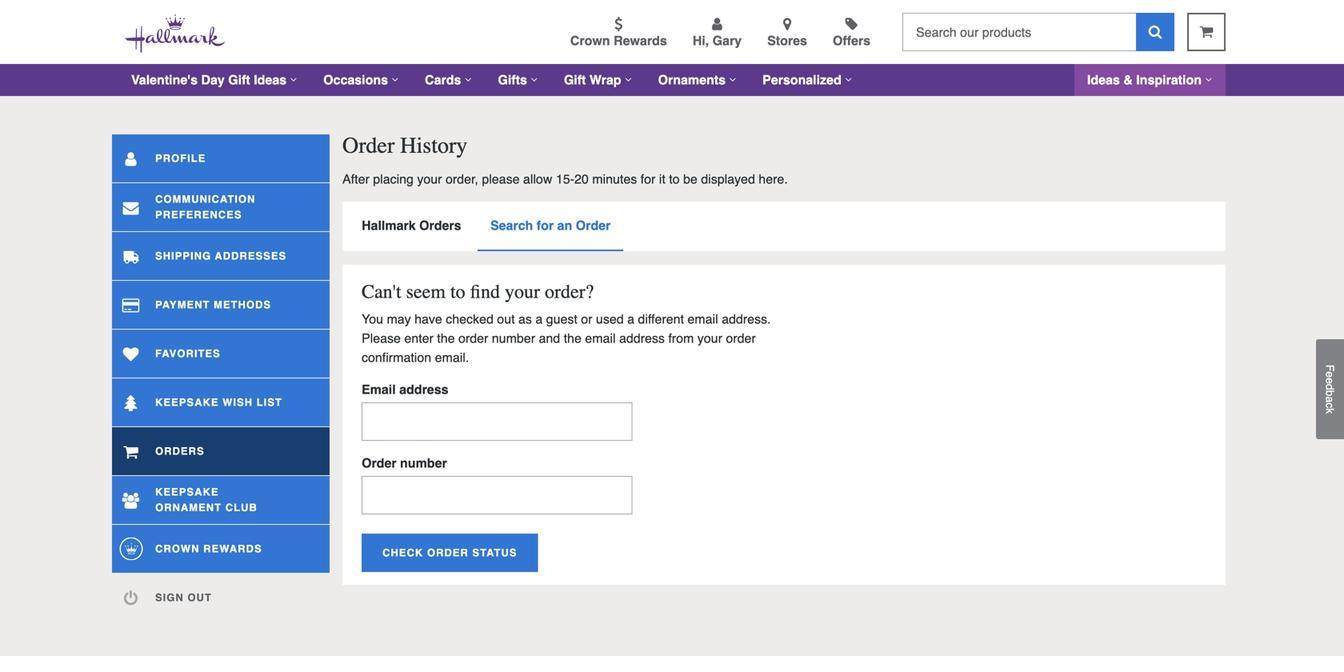 Task type: vqa. For each thing, say whether or not it's contained in the screenshot.
email
yes



Task type: locate. For each thing, give the bounding box(es) containing it.
your
[[417, 172, 442, 187], [505, 281, 540, 303], [698, 331, 723, 346]]

crown rewards up wrap
[[571, 33, 667, 48]]

2 ideas from the left
[[1088, 72, 1121, 87]]

a up k
[[1324, 397, 1337, 403]]

address
[[620, 331, 665, 346], [400, 382, 449, 397]]

keepsake inside keepsake ornament club
[[155, 486, 219, 498]]

for left an
[[537, 218, 554, 233]]

out
[[497, 312, 515, 327], [188, 592, 212, 604]]

your inside 'you may have checked out as a guest or used a different email address. please enter the order number and the email address from your order confirmation email.'
[[698, 331, 723, 346]]

minutes
[[593, 172, 637, 187]]

email
[[688, 312, 719, 327], [585, 331, 616, 346]]

0 vertical spatial crown
[[571, 33, 610, 48]]

1 vertical spatial email
[[585, 331, 616, 346]]

0 horizontal spatial the
[[437, 331, 455, 346]]

2 the from the left
[[564, 331, 582, 346]]

rewards up wrap
[[614, 33, 667, 48]]

1 vertical spatial rewards
[[203, 543, 262, 555]]

sign
[[155, 592, 184, 604]]

2 gift from the left
[[564, 72, 586, 87]]

0 horizontal spatial rewards
[[203, 543, 262, 555]]

have
[[415, 312, 443, 327]]

1 vertical spatial out
[[188, 592, 212, 604]]

0 vertical spatial for
[[641, 172, 656, 187]]

hallmark orders
[[362, 218, 461, 233]]

different
[[638, 312, 684, 327]]

offers
[[833, 33, 871, 48]]

email up from in the bottom of the page
[[688, 312, 719, 327]]

list
[[257, 396, 282, 408]]

crown inside order history main content
[[155, 543, 200, 555]]

status
[[473, 547, 518, 559]]

1 order from the left
[[459, 331, 489, 346]]

crown down ornament
[[155, 543, 200, 555]]

0 vertical spatial order
[[343, 133, 395, 158]]

number
[[492, 331, 536, 346], [400, 456, 447, 471]]

checked
[[446, 312, 494, 327]]

the up email.
[[437, 331, 455, 346]]

menu inside banner
[[251, 14, 890, 50]]

club
[[226, 502, 258, 514]]

0 vertical spatial keepsake
[[155, 396, 219, 408]]

payment methods link
[[112, 281, 330, 329]]

number inside 'you may have checked out as a guest or used a different email address. please enter the order number and the email address from your order confirmation email.'
[[492, 331, 536, 346]]

stores
[[768, 33, 808, 48]]

1 vertical spatial keepsake
[[155, 486, 219, 498]]

1 horizontal spatial crown
[[571, 33, 610, 48]]

0 vertical spatial orders
[[419, 218, 461, 233]]

keepsake down favorites
[[155, 396, 219, 408]]

email
[[362, 382, 396, 397]]

Search our products search field
[[903, 13, 1137, 51]]

0 horizontal spatial orders
[[155, 445, 205, 457]]

can't
[[362, 281, 402, 303]]

0 vertical spatial your
[[417, 172, 442, 187]]

1 horizontal spatial order
[[726, 331, 756, 346]]

you
[[362, 312, 383, 327]]

order,
[[446, 172, 479, 187]]

e up b
[[1324, 378, 1337, 384]]

hallmark orders link
[[349, 202, 474, 251]]

keepsake for keepsake wish list
[[155, 396, 219, 408]]

0 vertical spatial number
[[492, 331, 536, 346]]

order down email
[[362, 456, 397, 471]]

order down checked
[[459, 331, 489, 346]]

a inside button
[[1324, 397, 1337, 403]]

0 vertical spatial crown rewards
[[571, 33, 667, 48]]

used
[[596, 312, 624, 327]]

a
[[536, 312, 543, 327], [628, 312, 635, 327], [1324, 397, 1337, 403]]

1 vertical spatial address
[[400, 382, 449, 397]]

2 horizontal spatial your
[[698, 331, 723, 346]]

ideas & inspiration
[[1088, 72, 1202, 87]]

1 horizontal spatial out
[[497, 312, 515, 327]]

shopping cart image
[[1200, 24, 1214, 39]]

0 vertical spatial out
[[497, 312, 515, 327]]

rewards down club at the left bottom of page
[[203, 543, 262, 555]]

0 horizontal spatial address
[[400, 382, 449, 397]]

address down the confirmation
[[400, 382, 449, 397]]

Order number text field
[[362, 476, 633, 515]]

valentine's
[[131, 72, 198, 87]]

1 the from the left
[[437, 331, 455, 346]]

for left the it
[[641, 172, 656, 187]]

1 e from the top
[[1324, 372, 1337, 378]]

your right from in the bottom of the page
[[698, 331, 723, 346]]

ideas & inspiration link
[[1075, 64, 1226, 96]]

2 horizontal spatial a
[[1324, 397, 1337, 403]]

0 horizontal spatial crown
[[155, 543, 200, 555]]

1 vertical spatial to
[[451, 281, 466, 303]]

0 horizontal spatial your
[[417, 172, 442, 187]]

1 vertical spatial crown rewards
[[155, 543, 262, 555]]

crown up gift wrap
[[571, 33, 610, 48]]

0 horizontal spatial gift
[[228, 72, 250, 87]]

occasions
[[323, 72, 388, 87]]

1 horizontal spatial rewards
[[614, 33, 667, 48]]

out inside 'you may have checked out as a guest or used a different email address. please enter the order number and the email address from your order confirmation email.'
[[497, 312, 515, 327]]

order for order number
[[362, 456, 397, 471]]

to left find
[[451, 281, 466, 303]]

0 horizontal spatial out
[[188, 592, 212, 604]]

methods
[[214, 299, 271, 311]]

address down different
[[620, 331, 665, 346]]

the
[[437, 331, 455, 346], [564, 331, 582, 346]]

the down guest
[[564, 331, 582, 346]]

0 horizontal spatial order
[[459, 331, 489, 346]]

out right sign
[[188, 592, 212, 604]]

crown rewards
[[571, 33, 667, 48], [155, 543, 262, 555]]

email down the used
[[585, 331, 616, 346]]

shipping
[[155, 250, 211, 262]]

orders link
[[112, 427, 330, 475]]

menu bar containing valentine's day gift ideas
[[118, 64, 1226, 96]]

&
[[1124, 72, 1133, 87]]

gifts link
[[485, 64, 551, 96]]

2 vertical spatial order
[[362, 456, 397, 471]]

confirmation
[[362, 350, 432, 365]]

order up 'after' on the top left
[[343, 133, 395, 158]]

number down email address
[[400, 456, 447, 471]]

2 order from the left
[[726, 331, 756, 346]]

crown rewards down ornament
[[155, 543, 262, 555]]

1 horizontal spatial gift
[[564, 72, 586, 87]]

crown rewards link up wrap
[[571, 17, 667, 50]]

menu
[[251, 14, 890, 50]]

to right the it
[[669, 172, 680, 187]]

d
[[1324, 384, 1337, 390]]

crown rewards link down club at the left bottom of page
[[112, 525, 330, 573]]

address inside 'you may have checked out as a guest or used a different email address. please enter the order number and the email address from your order confirmation email.'
[[620, 331, 665, 346]]

2 vertical spatial your
[[698, 331, 723, 346]]

0 vertical spatial address
[[620, 331, 665, 346]]

1 horizontal spatial ideas
[[1088, 72, 1121, 87]]

1 horizontal spatial number
[[492, 331, 536, 346]]

as
[[519, 312, 532, 327]]

order right an
[[576, 218, 611, 233]]

order down address.
[[726, 331, 756, 346]]

menu containing crown rewards
[[251, 14, 890, 50]]

1 horizontal spatial your
[[505, 281, 540, 303]]

orders down order,
[[419, 218, 461, 233]]

rewards
[[614, 33, 667, 48], [203, 543, 262, 555]]

1 vertical spatial number
[[400, 456, 447, 471]]

shipping addresses link
[[112, 232, 330, 280]]

0 vertical spatial email
[[688, 312, 719, 327]]

allow
[[523, 172, 553, 187]]

None search field
[[903, 13, 1175, 51]]

valentine's day gift ideas link
[[118, 64, 311, 96]]

1 vertical spatial orders
[[155, 445, 205, 457]]

check
[[383, 547, 424, 559]]

0 horizontal spatial for
[[537, 218, 554, 233]]

favorites link
[[112, 330, 330, 378]]

2 keepsake from the top
[[155, 486, 219, 498]]

history
[[400, 133, 468, 158]]

15-
[[556, 172, 575, 187]]

ideas left &
[[1088, 72, 1121, 87]]

e up d
[[1324, 372, 1337, 378]]

0 horizontal spatial crown rewards
[[155, 543, 262, 555]]

gift right day
[[228, 72, 250, 87]]

1 horizontal spatial address
[[620, 331, 665, 346]]

keepsake wish list
[[155, 396, 282, 408]]

order
[[343, 133, 395, 158], [576, 218, 611, 233], [362, 456, 397, 471]]

gift left wrap
[[564, 72, 586, 87]]

cards
[[425, 72, 461, 87]]

and
[[539, 331, 560, 346]]

seem
[[406, 281, 446, 303]]

ideas right day
[[254, 72, 287, 87]]

hi, gary
[[693, 33, 742, 48]]

crown rewards link
[[571, 17, 667, 50], [112, 525, 330, 573]]

0 horizontal spatial number
[[400, 456, 447, 471]]

number down as on the left of page
[[492, 331, 536, 346]]

1 keepsake from the top
[[155, 396, 219, 408]]

0 vertical spatial crown rewards link
[[571, 17, 667, 50]]

orders
[[419, 218, 461, 233], [155, 445, 205, 457]]

guest
[[546, 312, 578, 327]]

after placing your order, please allow 15-20 minutes for it to be displayed here.
[[343, 172, 788, 187]]

placing
[[373, 172, 414, 187]]

please
[[482, 172, 520, 187]]

banner
[[0, 0, 1345, 96]]

1 horizontal spatial to
[[669, 172, 680, 187]]

order for order history
[[343, 133, 395, 158]]

may
[[387, 312, 411, 327]]

0 horizontal spatial crown rewards link
[[112, 525, 330, 573]]

a right as on the left of page
[[536, 312, 543, 327]]

order
[[459, 331, 489, 346], [726, 331, 756, 346]]

k
[[1324, 408, 1337, 414]]

menu bar
[[118, 64, 1226, 96]]

your up as on the left of page
[[505, 281, 540, 303]]

ideas
[[254, 72, 287, 87], [1088, 72, 1121, 87]]

1 horizontal spatial crown rewards
[[571, 33, 667, 48]]

crown
[[571, 33, 610, 48], [155, 543, 200, 555]]

enter
[[405, 331, 434, 346]]

search
[[491, 218, 533, 233]]

1 horizontal spatial for
[[641, 172, 656, 187]]

for
[[641, 172, 656, 187], [537, 218, 554, 233]]

orders up keepsake ornament club
[[155, 445, 205, 457]]

address.
[[722, 312, 771, 327]]

0 horizontal spatial a
[[536, 312, 543, 327]]

personalized
[[763, 72, 842, 87]]

0 vertical spatial rewards
[[614, 33, 667, 48]]

keepsake up ornament
[[155, 486, 219, 498]]

0 horizontal spatial ideas
[[254, 72, 287, 87]]

a right the used
[[628, 312, 635, 327]]

2 e from the top
[[1324, 378, 1337, 384]]

1 vertical spatial crown
[[155, 543, 200, 555]]

out left as on the left of page
[[497, 312, 515, 327]]

your left order,
[[417, 172, 442, 187]]

order history main content
[[0, 96, 1345, 656]]

1 horizontal spatial the
[[564, 331, 582, 346]]

wish
[[223, 396, 253, 408]]



Task type: describe. For each thing, give the bounding box(es) containing it.
hi,
[[693, 33, 709, 48]]

gary
[[713, 33, 742, 48]]

ornaments link
[[646, 64, 750, 96]]

or
[[581, 312, 593, 327]]

day
[[201, 72, 225, 87]]

preferences
[[155, 209, 242, 221]]

it
[[659, 172, 666, 187]]

communication
[[155, 193, 256, 205]]

email address
[[362, 382, 449, 397]]

1 horizontal spatial email
[[688, 312, 719, 327]]

ornament
[[155, 502, 222, 514]]

1 ideas from the left
[[254, 72, 287, 87]]

1 vertical spatial your
[[505, 281, 540, 303]]

crown rewards inside order history main content
[[155, 543, 262, 555]]

occasions link
[[311, 64, 412, 96]]

email.
[[435, 350, 469, 365]]

offers link
[[833, 17, 871, 50]]

search image
[[1149, 24, 1163, 39]]

gifts
[[498, 72, 527, 87]]

b
[[1324, 390, 1337, 397]]

f
[[1324, 365, 1337, 372]]

c
[[1324, 403, 1337, 408]]

hi, gary link
[[693, 17, 742, 50]]

find
[[470, 281, 500, 303]]

here.
[[759, 172, 788, 187]]

1 vertical spatial crown rewards link
[[112, 525, 330, 573]]

hallmark link
[[125, 13, 239, 56]]

1 vertical spatial for
[[537, 218, 554, 233]]

inspiration
[[1137, 72, 1202, 87]]

search for an order link
[[478, 202, 624, 251]]

displayed
[[701, 172, 756, 187]]

order?
[[545, 281, 594, 303]]

0 vertical spatial to
[[669, 172, 680, 187]]

you may have checked out as a guest or used a different email address. please enter the order number and the email address from your order confirmation email.
[[362, 312, 771, 365]]

personalized link
[[750, 64, 866, 96]]

profile
[[155, 152, 206, 164]]

sign out
[[155, 592, 212, 604]]

banner containing crown rewards
[[0, 0, 1345, 96]]

favorites
[[155, 348, 221, 360]]

stores link
[[768, 17, 808, 50]]

f e e d b a c k
[[1324, 365, 1337, 414]]

an
[[558, 218, 573, 233]]

be
[[684, 172, 698, 187]]

f e e d b a c k button
[[1317, 339, 1345, 439]]

profile link
[[112, 134, 330, 183]]

wrap
[[590, 72, 622, 87]]

cards link
[[412, 64, 485, 96]]

check order status
[[383, 547, 518, 559]]

shipping addresses
[[155, 250, 287, 262]]

1 horizontal spatial orders
[[419, 218, 461, 233]]

keepsake wish list link
[[112, 379, 330, 427]]

0 horizontal spatial to
[[451, 281, 466, 303]]

1 vertical spatial order
[[576, 218, 611, 233]]

1 horizontal spatial a
[[628, 312, 635, 327]]

menu bar inside banner
[[118, 64, 1226, 96]]

communication preferences
[[155, 193, 256, 221]]

sign out link
[[112, 574, 330, 622]]

from
[[669, 331, 694, 346]]

ornaments
[[658, 72, 726, 87]]

please
[[362, 331, 401, 346]]

order history
[[343, 133, 468, 158]]

valentine's day gift ideas
[[131, 72, 287, 87]]

keepsake for keepsake ornament club
[[155, 486, 219, 498]]

payment methods
[[155, 299, 271, 311]]

0 horizontal spatial email
[[585, 331, 616, 346]]

can't seem to find your order?
[[362, 281, 594, 303]]

check order status button
[[362, 534, 538, 572]]

hallmark image
[[125, 14, 226, 53]]

Email address text field
[[362, 403, 633, 441]]

1 gift from the left
[[228, 72, 250, 87]]

keepsake ornament club
[[155, 486, 258, 514]]

addresses
[[215, 250, 287, 262]]

hallmark
[[362, 218, 416, 233]]

order number
[[362, 456, 447, 471]]

payment
[[155, 299, 210, 311]]

1 horizontal spatial crown rewards link
[[571, 17, 667, 50]]

gift wrap
[[564, 72, 622, 87]]

after
[[343, 172, 370, 187]]

rewards inside order history main content
[[203, 543, 262, 555]]



